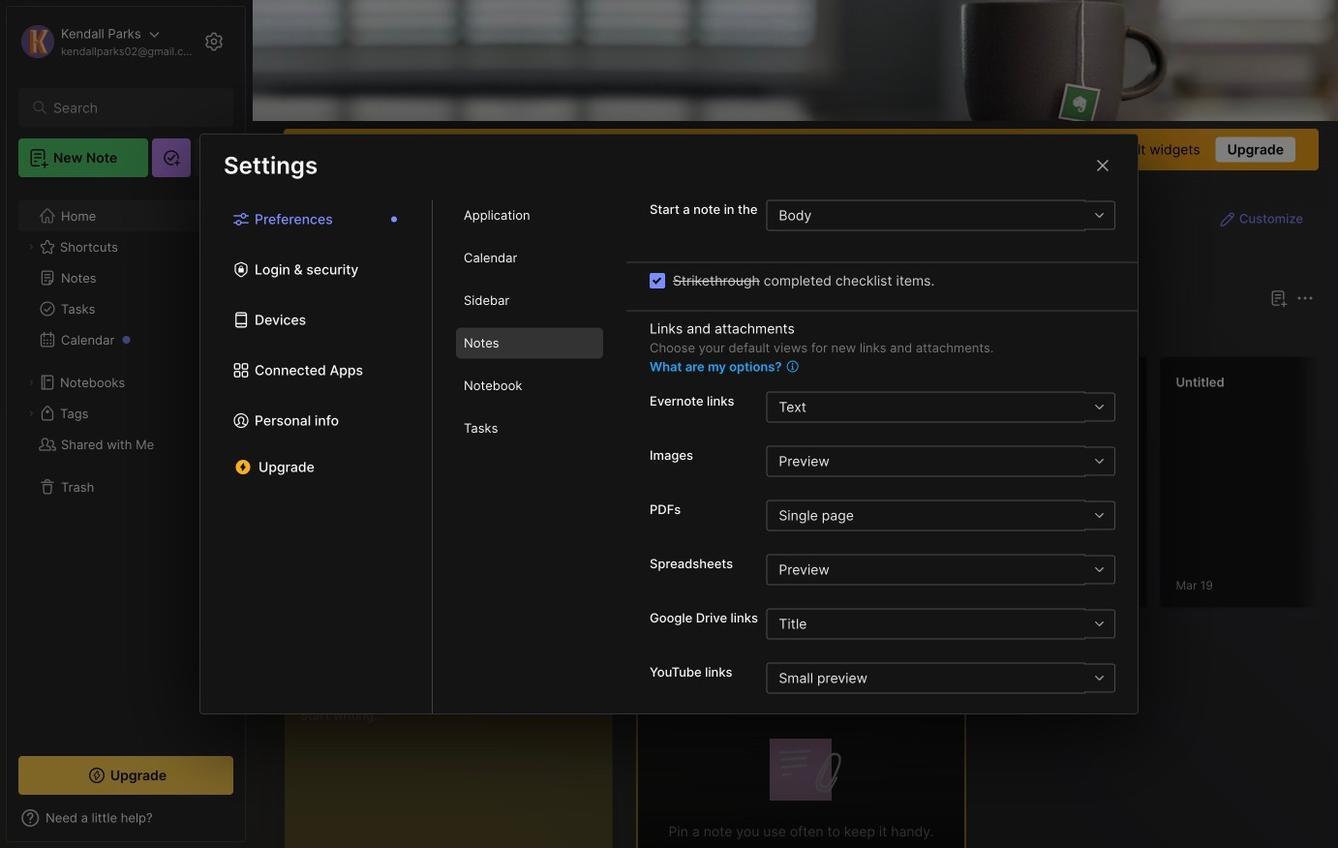 Task type: vqa. For each thing, say whether or not it's contained in the screenshot.
cell
no



Task type: locate. For each thing, give the bounding box(es) containing it.
close image
[[1091, 154, 1115, 177]]

Choose default view option for Spreadsheets field
[[766, 554, 1115, 585]]

Choose default view option for PDFs field
[[766, 500, 1115, 531]]

Start a new note in the body or title. field
[[766, 200, 1116, 231]]

Select288 checkbox
[[650, 273, 665, 289]]

Search text field
[[53, 99, 208, 117]]

expand notebooks image
[[25, 377, 37, 388]]

tab list
[[200, 200, 433, 714], [433, 200, 627, 714], [640, 322, 1311, 345]]

Choose default view option for Images field
[[766, 446, 1115, 477]]

tab
[[456, 200, 603, 231], [456, 243, 603, 274], [456, 285, 603, 316], [640, 322, 697, 345], [705, 322, 784, 345], [456, 328, 603, 359], [456, 370, 603, 401], [456, 413, 603, 444]]

tree
[[7, 189, 245, 739]]

row group
[[637, 356, 1338, 620]]

None search field
[[53, 96, 208, 119]]



Task type: describe. For each thing, give the bounding box(es) containing it.
Choose default view option for Evernote links field
[[766, 392, 1115, 423]]

tree inside main element
[[7, 189, 245, 739]]

settings image
[[202, 30, 226, 53]]

main element
[[0, 0, 252, 848]]

expand tags image
[[25, 408, 37, 419]]

Choose default view option for YouTube links field
[[766, 663, 1115, 694]]

none search field inside main element
[[53, 96, 208, 119]]

Choose default view option for Google Drive links field
[[766, 609, 1115, 640]]

Start writing… text field
[[300, 691, 611, 848]]



